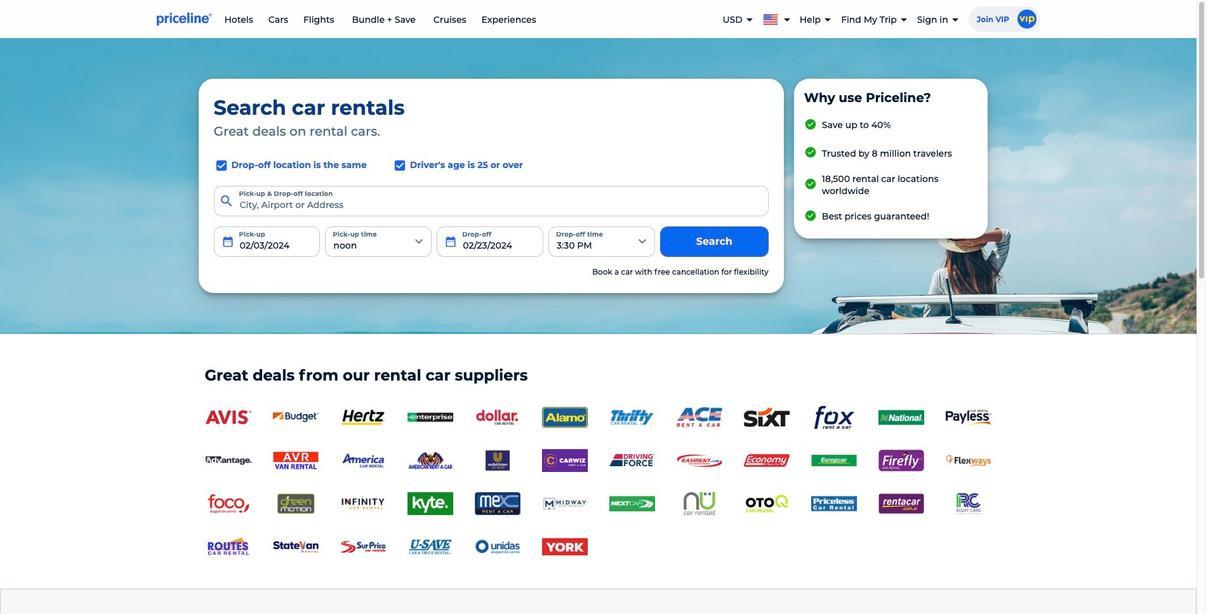 Task type: describe. For each thing, give the bounding box(es) containing it.
infinity image
[[340, 493, 386, 516]]

york image
[[542, 536, 588, 559]]

routes image
[[205, 536, 251, 559]]

Pick-up field
[[214, 227, 320, 257]]

green motion image
[[273, 493, 319, 516]]

alamo image
[[542, 407, 588, 430]]

rentacar image
[[879, 493, 925, 516]]

otoq image
[[744, 493, 790, 516]]

europcar image
[[811, 450, 857, 473]]

dollar image
[[475, 407, 521, 430]]

kyte image
[[407, 493, 453, 516]]

calendar image
[[445, 236, 457, 248]]

ace image
[[677, 407, 723, 430]]

thrifty image
[[609, 407, 655, 430]]

unidas image
[[475, 536, 521, 559]]

hertz image
[[340, 407, 386, 430]]

avis image
[[205, 407, 251, 430]]

midway image
[[542, 493, 588, 516]]

national image
[[879, 407, 925, 430]]

sixt image
[[744, 407, 790, 430]]

calendar image
[[221, 236, 234, 248]]

mex image
[[475, 493, 521, 516]]

vip badge icon image
[[1018, 10, 1037, 29]]

carwiz image
[[542, 450, 588, 473]]

airport van rental image
[[273, 450, 319, 473]]



Task type: locate. For each thing, give the bounding box(es) containing it.
american image
[[407, 450, 453, 473]]

budget image
[[273, 407, 319, 430]]

foco image
[[205, 493, 251, 516]]

nü image
[[677, 493, 723, 516]]

state van rental image
[[273, 536, 319, 559]]

priceline.com home image
[[157, 12, 212, 26]]

america car rental image
[[340, 450, 386, 473]]

surprice image
[[340, 536, 386, 559]]

enterprise image
[[407, 407, 453, 430]]

fox image
[[811, 407, 857, 430]]

en us image
[[763, 12, 784, 25]]

nextcar image
[[609, 493, 655, 516]]

economy image
[[744, 450, 790, 473]]

u save image
[[407, 536, 453, 559]]

right cars image
[[946, 493, 992, 516]]

easirent image
[[677, 450, 723, 473]]

flexways image
[[946, 450, 992, 473]]

payless image
[[946, 410, 992, 426]]

Drop-off field
[[437, 227, 544, 257]]

City, Airport or Address text field
[[214, 186, 769, 216]]

advantage image
[[205, 450, 251, 473]]

autounion image
[[475, 450, 521, 473]]

priceless image
[[811, 493, 857, 516]]

driving force image
[[609, 450, 655, 473]]

firefly image
[[879, 450, 925, 473]]



Task type: vqa. For each thing, say whether or not it's contained in the screenshot.
second ArrowRight icon from the top of the page
no



